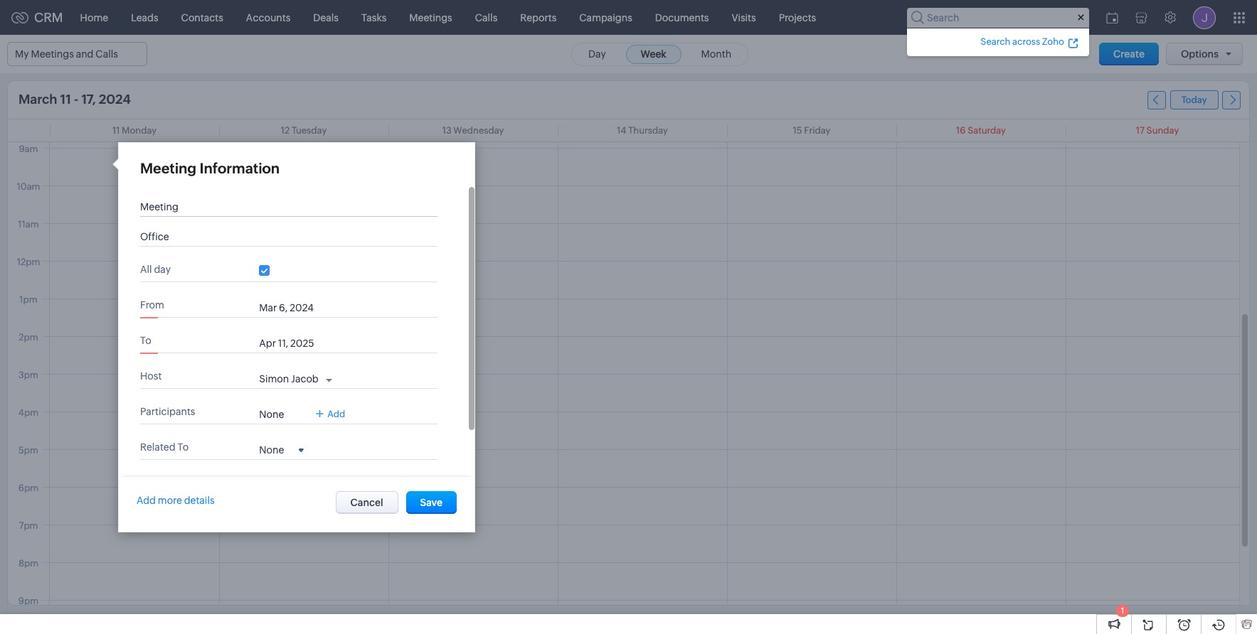 Task type: describe. For each thing, give the bounding box(es) containing it.
simon
[[259, 374, 289, 385]]

Title text field
[[140, 201, 425, 213]]

information
[[200, 160, 280, 176]]

search across zoho
[[981, 36, 1064, 47]]

saturday
[[968, 125, 1006, 136]]

today
[[1182, 95, 1207, 105]]

day
[[154, 264, 171, 275]]

options
[[1181, 48, 1219, 60]]

related to
[[140, 442, 189, 453]]

thursday
[[628, 125, 668, 136]]

more
[[158, 495, 182, 507]]

crm link
[[11, 10, 63, 25]]

and
[[76, 48, 94, 60]]

Location text field
[[140, 231, 425, 243]]

week link
[[626, 44, 681, 64]]

meetings link
[[398, 0, 464, 35]]

meeting information
[[140, 160, 280, 176]]

leads
[[131, 12, 158, 23]]

0 horizontal spatial calls
[[96, 48, 118, 60]]

15
[[793, 125, 802, 136]]

13
[[442, 125, 452, 136]]

wednesday
[[453, 125, 504, 136]]

contacts link
[[170, 0, 235, 35]]

9am
[[19, 144, 38, 154]]

12
[[281, 125, 290, 136]]

1pm
[[19, 295, 38, 305]]

month
[[701, 48, 731, 59]]

1
[[1121, 607, 1124, 615]]

visits
[[732, 12, 756, 23]]

11am
[[18, 219, 39, 230]]

accounts
[[246, 12, 291, 23]]

12pm
[[17, 257, 40, 268]]

sunday
[[1147, 125, 1179, 136]]

6pm
[[18, 483, 39, 494]]

add link
[[316, 409, 345, 420]]

visits link
[[720, 0, 767, 35]]

16 saturday
[[956, 125, 1006, 136]]

15 friday
[[793, 125, 831, 136]]

march 11 - 17, 2024
[[18, 92, 131, 107]]

reports link
[[509, 0, 568, 35]]

9pm
[[18, 596, 39, 607]]

14 thursday
[[617, 125, 668, 136]]

home
[[80, 12, 108, 23]]

13 wednesday
[[442, 125, 504, 136]]

add for add link in the bottom left of the page
[[327, 409, 345, 420]]

1 horizontal spatial meetings
[[409, 12, 452, 23]]

tasks link
[[350, 0, 398, 35]]

deals
[[313, 12, 339, 23]]

campaigns link
[[568, 0, 644, 35]]

12 tuesday
[[281, 125, 327, 136]]

from
[[140, 300, 164, 311]]

host
[[140, 371, 162, 382]]

17,
[[81, 92, 96, 107]]

month link
[[686, 44, 746, 64]]

1 vertical spatial to
[[177, 442, 189, 453]]

march
[[18, 92, 57, 107]]

projects link
[[767, 0, 828, 35]]

1 vertical spatial meetings
[[31, 48, 74, 60]]

-
[[74, 92, 79, 107]]

calls link
[[464, 0, 509, 35]]



Task type: vqa. For each thing, say whether or not it's contained in the screenshot.
12PM
yes



Task type: locate. For each thing, give the bounding box(es) containing it.
None field
[[259, 444, 304, 456]]

3pm
[[19, 370, 38, 381]]

none
[[259, 409, 284, 420], [259, 445, 284, 456]]

1 vertical spatial add
[[137, 495, 156, 507]]

1 vertical spatial none
[[259, 445, 284, 456]]

1 none from the top
[[259, 409, 284, 420]]

1 vertical spatial calls
[[96, 48, 118, 60]]

0 vertical spatial meetings
[[409, 12, 452, 23]]

profile element
[[1185, 0, 1224, 35]]

related
[[140, 442, 175, 453]]

2024
[[99, 92, 131, 107]]

contacts
[[181, 12, 223, 23]]

add more details link
[[137, 495, 215, 507]]

day
[[588, 48, 606, 59]]

7pm
[[19, 521, 38, 531]]

reports
[[520, 12, 557, 23]]

0 vertical spatial add
[[327, 409, 345, 420]]

all day
[[140, 264, 171, 275]]

create
[[1114, 48, 1145, 60]]

home link
[[69, 0, 120, 35]]

search
[[981, 36, 1011, 47]]

meetings left calls link
[[409, 12, 452, 23]]

None button
[[335, 492, 398, 514], [406, 492, 457, 514], [335, 492, 398, 514], [406, 492, 457, 514]]

0 vertical spatial 11
[[60, 92, 71, 107]]

11 left the "-"
[[60, 92, 71, 107]]

0 horizontal spatial 11
[[60, 92, 71, 107]]

1 vertical spatial mmm d, yyyy text field
[[259, 338, 337, 349]]

10am
[[17, 181, 40, 192]]

0 vertical spatial calls
[[475, 12, 498, 23]]

day link
[[573, 44, 621, 64]]

jacob
[[291, 374, 319, 385]]

my meetings and calls
[[15, 48, 118, 60]]

1 mmm d, yyyy text field from the top
[[259, 302, 337, 314]]

friday
[[804, 125, 831, 136]]

2 none from the top
[[259, 445, 284, 456]]

mmm d, yyyy text field for from
[[259, 302, 337, 314]]

0 horizontal spatial add
[[137, 495, 156, 507]]

search across zoho link
[[979, 34, 1081, 49]]

calls
[[475, 12, 498, 23], [96, 48, 118, 60]]

0 vertical spatial none
[[259, 409, 284, 420]]

deals link
[[302, 0, 350, 35]]

1 horizontal spatial to
[[177, 442, 189, 453]]

calls right and
[[96, 48, 118, 60]]

crm
[[34, 10, 63, 25]]

profile image
[[1193, 6, 1216, 29]]

mmm d, yyyy text field
[[259, 302, 337, 314], [259, 338, 337, 349]]

1 horizontal spatial 11
[[112, 125, 120, 136]]

16
[[956, 125, 966, 136]]

1 horizontal spatial add
[[327, 409, 345, 420]]

meetings right my
[[31, 48, 74, 60]]

0 horizontal spatial to
[[140, 335, 151, 346]]

2pm
[[19, 332, 38, 343]]

5pm
[[19, 445, 38, 456]]

to up host
[[140, 335, 151, 346]]

calls left reports
[[475, 12, 498, 23]]

0 vertical spatial mmm d, yyyy text field
[[259, 302, 337, 314]]

meeting
[[140, 160, 196, 176]]

campaigns
[[579, 12, 632, 23]]

documents
[[655, 12, 709, 23]]

simon jacob
[[259, 374, 319, 385]]

week
[[641, 48, 666, 59]]

details
[[184, 495, 215, 507]]

across
[[1012, 36, 1040, 47]]

monday
[[122, 125, 157, 136]]

11
[[60, 92, 71, 107], [112, 125, 120, 136]]

logo image
[[11, 12, 28, 23]]

0 horizontal spatial meetings
[[31, 48, 74, 60]]

to right related at the bottom left
[[177, 442, 189, 453]]

17 sunday
[[1136, 125, 1179, 136]]

11 left 'monday'
[[112, 125, 120, 136]]

14
[[617, 125, 626, 136]]

8pm
[[18, 558, 38, 569]]

today link
[[1170, 90, 1218, 110]]

accounts link
[[235, 0, 302, 35]]

none inside field
[[259, 445, 284, 456]]

all
[[140, 264, 152, 275]]

17
[[1136, 125, 1145, 136]]

my
[[15, 48, 29, 60]]

add more details
[[137, 495, 215, 507]]

4pm
[[18, 408, 39, 418]]

meetings
[[409, 12, 452, 23], [31, 48, 74, 60]]

zoho
[[1042, 36, 1064, 47]]

add
[[327, 409, 345, 420], [137, 495, 156, 507]]

1 horizontal spatial calls
[[475, 12, 498, 23]]

to
[[140, 335, 151, 346], [177, 442, 189, 453]]

0 vertical spatial to
[[140, 335, 151, 346]]

11 monday
[[112, 125, 157, 136]]

2 mmm d, yyyy text field from the top
[[259, 338, 337, 349]]

mmm d, yyyy text field for to
[[259, 338, 337, 349]]

tuesday
[[292, 125, 327, 136]]

1 vertical spatial 11
[[112, 125, 120, 136]]

participants
[[140, 406, 195, 418]]

tasks
[[361, 12, 387, 23]]

projects
[[779, 12, 816, 23]]

documents link
[[644, 0, 720, 35]]

add for add more details
[[137, 495, 156, 507]]

leads link
[[120, 0, 170, 35]]



